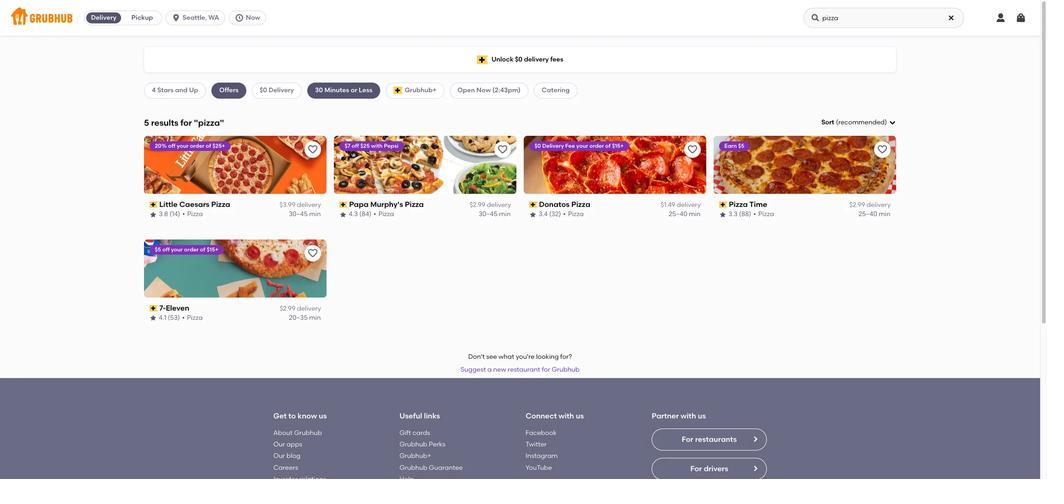 Task type: vqa. For each thing, say whether or not it's contained in the screenshot.


Task type: locate. For each thing, give the bounding box(es) containing it.
1 horizontal spatial $0
[[515, 55, 523, 63]]

(2:43pm)
[[493, 86, 521, 94]]

delivery left fee
[[543, 143, 565, 149]]

• for caesars
[[183, 210, 185, 218]]

of down little caesars pizza
[[200, 246, 206, 253]]

perks
[[429, 441, 446, 448]]

right image right restaurants on the right bottom of page
[[752, 435, 760, 443]]

• pizza down the time
[[754, 210, 775, 218]]

2 30–45 min from the left
[[479, 210, 511, 218]]

• pizza for eleven
[[183, 314, 203, 322]]

0 horizontal spatial 25–40
[[669, 210, 688, 218]]

save this restaurant button for little caesars pizza
[[305, 141, 321, 158]]

star icon image for little caesars pizza
[[150, 211, 157, 218]]

subscription pass image left little
[[150, 202, 158, 208]]

2 horizontal spatial delivery
[[543, 143, 565, 149]]

none field containing sort
[[822, 118, 897, 127]]

None field
[[822, 118, 897, 127]]

for down looking
[[542, 366, 551, 374]]

$5 down 3.8
[[155, 246, 161, 253]]

time
[[750, 200, 768, 209]]

2 horizontal spatial $2.99
[[850, 201, 866, 209]]

1 vertical spatial grubhub plus flag logo image
[[394, 87, 403, 94]]

for for for restaurants
[[682, 435, 694, 444]]

recommended
[[839, 118, 885, 126]]

for for for drivers
[[691, 464, 702, 473]]

you're
[[516, 353, 535, 361]]

stars
[[157, 86, 174, 94]]

0 horizontal spatial with
[[372, 143, 383, 149]]

$2.99 delivery for papa murphy's pizza
[[470, 201, 511, 209]]

$2.99
[[470, 201, 486, 209], [850, 201, 866, 209], [280, 305, 296, 313]]

grubhub
[[552, 366, 580, 374], [294, 429, 322, 437], [400, 441, 428, 448], [400, 464, 428, 472]]

us for connect with us
[[576, 412, 584, 421]]

order down caesars
[[184, 246, 199, 253]]

now right the wa
[[246, 14, 260, 22]]

catering
[[542, 86, 570, 94]]

1 30–45 min from the left
[[289, 210, 321, 218]]

for drivers link
[[652, 458, 767, 479]]

2 horizontal spatial $0
[[535, 143, 542, 149]]

0 vertical spatial $5
[[739, 143, 745, 149]]

0 horizontal spatial svg image
[[172, 13, 181, 22]]

star icon image left 3.3
[[720, 211, 727, 218]]

papa murphy's pizza
[[350, 200, 424, 209]]

1 horizontal spatial $2.99
[[470, 201, 486, 209]]

• pizza down caesars
[[183, 210, 203, 218]]

5 results for "pizza" main content
[[0, 36, 1041, 479]]

2 us from the left
[[576, 412, 584, 421]]

• pizza down eleven
[[183, 314, 203, 322]]

1 vertical spatial delivery
[[269, 86, 294, 94]]

1 us from the left
[[319, 412, 327, 421]]

our down about
[[274, 441, 285, 448]]

0 vertical spatial $0
[[515, 55, 523, 63]]

1 horizontal spatial for
[[542, 366, 551, 374]]

$0 right unlock
[[515, 55, 523, 63]]

2 30–45 from the left
[[479, 210, 498, 218]]

1 horizontal spatial $15+
[[613, 143, 624, 149]]

1 25–40 from the left
[[669, 210, 688, 218]]

0 horizontal spatial us
[[319, 412, 327, 421]]

seattle, wa button
[[166, 11, 229, 25]]

of for eleven
[[200, 246, 206, 253]]

your for caesars
[[177, 143, 189, 149]]

papa murphy's pizza logo image
[[334, 136, 517, 194]]

now inside the 5 results for "pizza" "main content"
[[477, 86, 491, 94]]

(88)
[[740, 210, 752, 218]]

grubhub down for?
[[552, 366, 580, 374]]

subscription pass image for 7-eleven
[[150, 305, 158, 312]]

off down 3.8
[[163, 246, 170, 253]]

pizza right the murphy's
[[405, 200, 424, 209]]

order
[[190, 143, 205, 149], [590, 143, 605, 149], [184, 246, 199, 253]]

0 horizontal spatial 25–40 min
[[669, 210, 701, 218]]

0 horizontal spatial save this restaurant image
[[688, 144, 699, 155]]

save this restaurant button for papa murphy's pizza
[[495, 141, 511, 158]]

1 save this restaurant image from the left
[[688, 144, 699, 155]]

0 vertical spatial now
[[246, 14, 260, 22]]

7-
[[160, 304, 166, 312]]

0 vertical spatial our
[[274, 441, 285, 448]]

30–45
[[289, 210, 308, 218], [479, 210, 498, 218]]

grubhub+ down grubhub perks link
[[400, 452, 431, 460]]

your down (14)
[[171, 246, 183, 253]]

• pizza
[[183, 210, 203, 218], [374, 210, 395, 218], [564, 210, 584, 218], [754, 210, 775, 218], [183, 314, 203, 322]]

with right partner at the bottom right
[[681, 412, 697, 421]]

$2.99 delivery for 7-eleven
[[280, 305, 321, 313]]

save this restaurant button
[[305, 141, 321, 158], [495, 141, 511, 158], [685, 141, 701, 158], [875, 141, 891, 158], [305, 245, 321, 261]]

0 horizontal spatial grubhub plus flag logo image
[[394, 87, 403, 94]]

0 horizontal spatial $5
[[155, 246, 161, 253]]

your for eleven
[[171, 246, 183, 253]]

25–40
[[669, 210, 688, 218], [859, 210, 878, 218]]

1 vertical spatial $0
[[260, 86, 267, 94]]

papa
[[350, 200, 369, 209]]

off right $7
[[352, 143, 360, 149]]

save this restaurant button for donatos pizza
[[685, 141, 701, 158]]

apps
[[287, 441, 302, 448]]

pizza down the papa murphy's pizza
[[379, 210, 395, 218]]

up
[[189, 86, 198, 94]]

1 horizontal spatial save this restaurant image
[[878, 144, 889, 155]]

min for little caesars pizza
[[310, 210, 321, 218]]

get
[[274, 412, 287, 421]]

pizza
[[212, 200, 231, 209], [405, 200, 424, 209], [572, 200, 591, 209], [730, 200, 749, 209], [188, 210, 203, 218], [379, 210, 395, 218], [569, 210, 584, 218], [759, 210, 775, 218], [187, 314, 203, 322]]

1 horizontal spatial with
[[559, 412, 574, 421]]

save this restaurant button for 7-eleven
[[305, 245, 321, 261]]

what
[[499, 353, 515, 361]]

right image inside for drivers link
[[752, 465, 760, 472]]

1 right image from the top
[[752, 435, 760, 443]]

delivery for $0 delivery fee your order of $15+
[[543, 143, 565, 149]]

now right the open
[[477, 86, 491, 94]]

3.4 (32)
[[539, 210, 562, 218]]

for left drivers
[[691, 464, 702, 473]]

right image right drivers
[[752, 465, 760, 472]]

order for eleven
[[184, 246, 199, 253]]

0 horizontal spatial of
[[200, 246, 206, 253]]

star icon image for papa murphy's pizza
[[340, 211, 347, 218]]

subscription pass image
[[530, 202, 538, 208]]

minutes
[[325, 86, 349, 94]]

1 vertical spatial now
[[477, 86, 491, 94]]

2 our from the top
[[274, 452, 285, 460]]

1 horizontal spatial 30–45
[[479, 210, 498, 218]]

with right $25
[[372, 143, 383, 149]]

delivery left pickup at the top left of the page
[[91, 14, 116, 22]]

$0 delivery fee your order of $15+
[[535, 143, 624, 149]]

$7
[[345, 143, 351, 149]]

right image for for restaurants
[[752, 435, 760, 443]]

us
[[319, 412, 327, 421], [576, 412, 584, 421], [698, 412, 706, 421]]

$0 left fee
[[535, 143, 542, 149]]

• right (88)
[[754, 210, 757, 218]]

of right fee
[[606, 143, 611, 149]]

pickup button
[[123, 11, 162, 25]]

min for papa murphy's pizza
[[500, 210, 511, 218]]

save this restaurant image for donatos pizza
[[688, 144, 699, 155]]

0 vertical spatial delivery
[[91, 14, 116, 22]]

youtube
[[526, 464, 552, 472]]

$0 delivery
[[260, 86, 294, 94]]

delivery left "30"
[[269, 86, 294, 94]]

star icon image left '4.3'
[[340, 211, 347, 218]]

30
[[315, 86, 323, 94]]

us right connect
[[576, 412, 584, 421]]

0 vertical spatial for
[[682, 435, 694, 444]]

1 vertical spatial $15+
[[207, 246, 219, 253]]

25–40 min for pizza time
[[859, 210, 891, 218]]

order left $25+
[[190, 143, 205, 149]]

0 horizontal spatial $0
[[260, 86, 267, 94]]

2 horizontal spatial with
[[681, 412, 697, 421]]

pizza down little caesars pizza
[[188, 210, 203, 218]]

1 horizontal spatial of
[[206, 143, 212, 149]]

your right "20%"
[[177, 143, 189, 149]]

3.8
[[159, 210, 168, 218]]

30–45 min
[[289, 210, 321, 218], [479, 210, 511, 218]]

1 our from the top
[[274, 441, 285, 448]]

delivery for pizza time
[[867, 201, 891, 209]]

none field inside the 5 results for "pizza" "main content"
[[822, 118, 897, 127]]

about grubhub our apps our blog careers
[[274, 429, 322, 472]]

2 vertical spatial $0
[[535, 143, 542, 149]]

star icon image
[[150, 211, 157, 218], [340, 211, 347, 218], [530, 211, 537, 218], [720, 211, 727, 218], [150, 315, 157, 322]]

useful links
[[400, 412, 440, 421]]

0 vertical spatial for
[[181, 117, 192, 128]]

delivery for little caesars pizza
[[297, 201, 321, 209]]

us up for restaurants on the bottom
[[698, 412, 706, 421]]

subscription pass image
[[150, 202, 158, 208], [340, 202, 348, 208], [720, 202, 728, 208], [150, 305, 158, 312]]

fee
[[566, 143, 576, 149]]

1 horizontal spatial 25–40 min
[[859, 210, 891, 218]]

3.8 (14)
[[159, 210, 180, 218]]

2 25–40 min from the left
[[859, 210, 891, 218]]

save this restaurant image
[[688, 144, 699, 155], [878, 144, 889, 155]]

1 horizontal spatial $2.99 delivery
[[470, 201, 511, 209]]

$7 off $25 with pepsi
[[345, 143, 399, 149]]

facebook link
[[526, 429, 557, 437]]

(32)
[[550, 210, 562, 218]]

pizza up the 3.3 (88)
[[730, 200, 749, 209]]

unlock
[[492, 55, 514, 63]]

• pizza down the papa murphy's pizza
[[374, 210, 395, 218]]

7-eleven
[[160, 304, 190, 312]]

fees
[[551, 55, 564, 63]]

1 25–40 min from the left
[[669, 210, 701, 218]]

25–40 for pizza time
[[859, 210, 878, 218]]

2 horizontal spatial us
[[698, 412, 706, 421]]

• for time
[[754, 210, 757, 218]]

svg image
[[996, 12, 1007, 23], [1016, 12, 1027, 23], [235, 13, 244, 22], [811, 13, 821, 22], [889, 119, 897, 126]]

1 vertical spatial $5
[[155, 246, 161, 253]]

seattle,
[[183, 14, 207, 22]]

star icon image down subscription pass image
[[530, 211, 537, 218]]

off for little
[[168, 143, 176, 149]]

save this restaurant image for papa murphy's pizza
[[498, 144, 509, 155]]

subscription pass image left pizza time
[[720, 202, 728, 208]]

of left $25+
[[206, 143, 212, 149]]

right image inside for restaurants link
[[752, 435, 760, 443]]

caesars
[[180, 200, 210, 209]]

grubhub+ left the open
[[405, 86, 437, 94]]

1 horizontal spatial $5
[[739, 143, 745, 149]]

us right know
[[319, 412, 327, 421]]

know
[[298, 412, 317, 421]]

for down partner with us
[[682, 435, 694, 444]]

• right (53)
[[183, 314, 185, 322]]

grubhub plus flag logo image left unlock
[[477, 55, 488, 64]]

$0 right "offers"
[[260, 86, 267, 94]]

1 vertical spatial grubhub+
[[400, 452, 431, 460]]

delivery for papa murphy's pizza
[[487, 201, 511, 209]]

little caesars pizza
[[160, 200, 231, 209]]

3.4
[[539, 210, 548, 218]]

subscription pass image for papa murphy's pizza
[[340, 202, 348, 208]]

save this restaurant image down )
[[878, 144, 889, 155]]

• pizza for pizza
[[564, 210, 584, 218]]

off for papa
[[352, 143, 360, 149]]

gift
[[400, 429, 411, 437]]

2 horizontal spatial $2.99 delivery
[[850, 201, 891, 209]]

restaurants
[[696, 435, 737, 444]]

• right (84)
[[374, 210, 377, 218]]

grubhub plus flag logo image
[[477, 55, 488, 64], [394, 87, 403, 94]]

grubhub+
[[405, 86, 437, 94], [400, 452, 431, 460]]

of for caesars
[[206, 143, 212, 149]]

unlock $0 delivery fees
[[492, 55, 564, 63]]

delivery
[[91, 14, 116, 22], [269, 86, 294, 94], [543, 143, 565, 149]]

svg image inside seattle, wa button
[[172, 13, 181, 22]]

2 25–40 from the left
[[859, 210, 878, 218]]

• right "(32)"
[[564, 210, 566, 218]]

for drivers
[[691, 464, 729, 473]]

3 us from the left
[[698, 412, 706, 421]]

little caesars pizza logo image
[[144, 136, 327, 194]]

order right fee
[[590, 143, 605, 149]]

star icon image left 4.1
[[150, 315, 157, 322]]

2 right image from the top
[[752, 465, 760, 472]]

with right connect
[[559, 412, 574, 421]]

2 vertical spatial delivery
[[543, 143, 565, 149]]

of
[[206, 143, 212, 149], [606, 143, 611, 149], [200, 246, 206, 253]]

4.3 (84)
[[349, 210, 372, 218]]

star icon image for 7-eleven
[[150, 315, 157, 322]]

1 30–45 from the left
[[289, 210, 308, 218]]

see
[[487, 353, 497, 361]]

right image for for drivers
[[752, 465, 760, 472]]

subscription pass image left 7-
[[150, 305, 158, 312]]

1 horizontal spatial delivery
[[269, 86, 294, 94]]

off right "20%"
[[168, 143, 176, 149]]

star icon image left 3.8
[[150, 211, 157, 218]]

for right results
[[181, 117, 192, 128]]

0 vertical spatial $15+
[[613, 143, 624, 149]]

your right fee
[[577, 143, 589, 149]]

twitter link
[[526, 441, 547, 448]]

main navigation navigation
[[0, 0, 1041, 36]]

gift cards link
[[400, 429, 430, 437]]

0 horizontal spatial 30–45 min
[[289, 210, 321, 218]]

0 vertical spatial right image
[[752, 435, 760, 443]]

1 vertical spatial right image
[[752, 465, 760, 472]]

grubhub inside button
[[552, 366, 580, 374]]

1 horizontal spatial 25–40
[[859, 210, 878, 218]]

to
[[289, 412, 296, 421]]

2 save this restaurant image from the left
[[878, 144, 889, 155]]

0 vertical spatial grubhub plus flag logo image
[[477, 55, 488, 64]]

1 vertical spatial for
[[691, 464, 702, 473]]

links
[[424, 412, 440, 421]]

min for pizza time
[[880, 210, 891, 218]]

$5 right earn
[[739, 143, 745, 149]]

pizza right caesars
[[212, 200, 231, 209]]

your
[[177, 143, 189, 149], [577, 143, 589, 149], [171, 246, 183, 253]]

$1.49
[[661, 201, 676, 209]]

25–40 min
[[669, 210, 701, 218], [859, 210, 891, 218]]

0 horizontal spatial $2.99 delivery
[[280, 305, 321, 313]]

0 horizontal spatial for
[[181, 117, 192, 128]]

our blog link
[[274, 452, 301, 460]]

0 horizontal spatial now
[[246, 14, 260, 22]]

• right (14)
[[183, 210, 185, 218]]

our up careers link
[[274, 452, 285, 460]]

grubhub+ inside gift cards grubhub perks grubhub+ grubhub guarantee
[[400, 452, 431, 460]]

star icon image for donatos pizza
[[530, 211, 537, 218]]

0 horizontal spatial delivery
[[91, 14, 116, 22]]

instagram
[[526, 452, 558, 460]]

delivery
[[524, 55, 549, 63], [297, 201, 321, 209], [487, 201, 511, 209], [677, 201, 701, 209], [867, 201, 891, 209], [297, 305, 321, 313]]

order for caesars
[[190, 143, 205, 149]]

• pizza down donatos pizza
[[564, 210, 584, 218]]

save this restaurant image
[[307, 144, 319, 155], [498, 144, 509, 155], [307, 248, 319, 259]]

delivery for 7-eleven
[[297, 305, 321, 313]]

1 horizontal spatial us
[[576, 412, 584, 421]]

0 horizontal spatial $2.99
[[280, 305, 296, 313]]

delivery for donatos pizza
[[677, 201, 701, 209]]

facebook
[[526, 429, 557, 437]]

grubhub plus flag logo image for grubhub+
[[394, 87, 403, 94]]

grubhub down know
[[294, 429, 322, 437]]

subscription pass image left papa
[[340, 202, 348, 208]]

for?
[[561, 353, 572, 361]]

off for 7-
[[163, 246, 170, 253]]

svg image
[[172, 13, 181, 22], [948, 14, 956, 22]]

0 horizontal spatial 30–45
[[289, 210, 308, 218]]

$2.99 delivery
[[470, 201, 511, 209], [850, 201, 891, 209], [280, 305, 321, 313]]

1 vertical spatial for
[[542, 366, 551, 374]]

1 horizontal spatial grubhub plus flag logo image
[[477, 55, 488, 64]]

save this restaurant image left earn
[[688, 144, 699, 155]]

0 horizontal spatial $15+
[[207, 246, 219, 253]]

1 horizontal spatial now
[[477, 86, 491, 94]]

grubhub down grubhub+ link
[[400, 464, 428, 472]]

grubhub plus flag logo image right less
[[394, 87, 403, 94]]

for
[[682, 435, 694, 444], [691, 464, 702, 473]]

1 vertical spatial our
[[274, 452, 285, 460]]

1 horizontal spatial 30–45 min
[[479, 210, 511, 218]]

facebook twitter instagram youtube
[[526, 429, 558, 472]]

right image
[[752, 435, 760, 443], [752, 465, 760, 472]]



Task type: describe. For each thing, give the bounding box(es) containing it.
5
[[144, 117, 149, 128]]

youtube link
[[526, 464, 552, 472]]

now button
[[229, 11, 270, 25]]

$2.99 for 7-eleven
[[280, 305, 296, 313]]

less
[[359, 86, 373, 94]]

$0 for $0 delivery fee your order of $15+
[[535, 143, 542, 149]]

grubhub plus flag logo image for unlock $0 delivery fees
[[477, 55, 488, 64]]

20% off your order of $25+
[[155, 143, 225, 149]]

don't see what you're looking for?
[[469, 353, 572, 361]]

subscription pass image for little caesars pizza
[[150, 202, 158, 208]]

min for 7-eleven
[[310, 314, 321, 322]]

pizza down donatos pizza
[[569, 210, 584, 218]]

careers
[[274, 464, 298, 472]]

eleven
[[166, 304, 190, 312]]

little
[[160, 200, 178, 209]]

$1.49 delivery
[[661, 201, 701, 209]]

25–40 min for donatos pizza
[[669, 210, 701, 218]]

results
[[151, 117, 179, 128]]

murphy's
[[371, 200, 404, 209]]

our apps link
[[274, 441, 302, 448]]

$2.99 for pizza time
[[850, 201, 866, 209]]

4.1 (53)
[[159, 314, 180, 322]]

grubhub guarantee link
[[400, 464, 463, 472]]

earn $5
[[725, 143, 745, 149]]

drivers
[[704, 464, 729, 473]]

$25+
[[213, 143, 225, 149]]

7-eleven logo image
[[144, 239, 327, 298]]

"pizza"
[[194, 117, 224, 128]]

$0 for $0 delivery
[[260, 86, 267, 94]]

now inside now button
[[246, 14, 260, 22]]

don't
[[469, 353, 485, 361]]

twitter
[[526, 441, 547, 448]]

$3.99 delivery
[[280, 201, 321, 209]]

(84)
[[360, 210, 372, 218]]

partner with us
[[652, 412, 706, 421]]

about
[[274, 429, 293, 437]]

4
[[152, 86, 156, 94]]

$2.99 delivery for pizza time
[[850, 201, 891, 209]]

pizza right donatos
[[572, 200, 591, 209]]

$3.99
[[280, 201, 296, 209]]

subscription pass image for pizza time
[[720, 202, 728, 208]]

pizza down eleven
[[187, 314, 203, 322]]

save this restaurant button for pizza time
[[875, 141, 891, 158]]

offers
[[219, 86, 239, 94]]

4.3
[[349, 210, 358, 218]]

(53)
[[168, 314, 180, 322]]

a
[[488, 366, 492, 374]]

4 stars and up
[[152, 86, 198, 94]]

• pizza for murphy's
[[374, 210, 395, 218]]

pizza time
[[730, 200, 768, 209]]

save this restaurant image for little caesars pizza
[[307, 144, 319, 155]]

)
[[885, 118, 888, 126]]

3.3
[[729, 210, 738, 218]]

30–45 min for little caesars pizza
[[289, 210, 321, 218]]

with for partner with us
[[681, 412, 697, 421]]

$2.99 for papa murphy's pizza
[[470, 201, 486, 209]]

2 horizontal spatial of
[[606, 143, 611, 149]]

delivery for $0 delivery
[[269, 86, 294, 94]]

grubhub+ link
[[400, 452, 431, 460]]

get to know us
[[274, 412, 327, 421]]

20–35 min
[[289, 314, 321, 322]]

3.3 (88)
[[729, 210, 752, 218]]

open
[[458, 86, 475, 94]]

30–45 for little caesars pizza
[[289, 210, 308, 218]]

suggest
[[461, 366, 486, 374]]

careers link
[[274, 464, 298, 472]]

1 horizontal spatial svg image
[[948, 14, 956, 22]]

useful
[[400, 412, 422, 421]]

save this restaurant image for 7-eleven
[[307, 248, 319, 259]]

pizza time logo image
[[714, 136, 897, 194]]

0 vertical spatial grubhub+
[[405, 86, 437, 94]]

delivery button
[[84, 11, 123, 25]]

sort
[[822, 118, 835, 126]]

new
[[494, 366, 506, 374]]

4.1
[[159, 314, 167, 322]]

suggest a new restaurant for grubhub button
[[457, 362, 584, 378]]

30–45 min for papa murphy's pizza
[[479, 210, 511, 218]]

gift cards grubhub perks grubhub+ grubhub guarantee
[[400, 429, 463, 472]]

blog
[[287, 452, 301, 460]]

20%
[[155, 143, 167, 149]]

min for donatos pizza
[[690, 210, 701, 218]]

donatos
[[540, 200, 570, 209]]

pizza down the time
[[759, 210, 775, 218]]

grubhub perks link
[[400, 441, 446, 448]]

delivery inside button
[[91, 14, 116, 22]]

guarantee
[[429, 464, 463, 472]]

(14)
[[170, 210, 180, 218]]

• pizza for caesars
[[183, 210, 203, 218]]

5 results for "pizza"
[[144, 117, 224, 128]]

and
[[175, 86, 188, 94]]

us for partner with us
[[698, 412, 706, 421]]

$25
[[361, 143, 370, 149]]

grubhub down gift cards link
[[400, 441, 428, 448]]

pickup
[[132, 14, 153, 22]]

• pizza for time
[[754, 210, 775, 218]]

sort ( recommended )
[[822, 118, 888, 126]]

instagram link
[[526, 452, 558, 460]]

Search for food, convenience, alcohol... search field
[[804, 8, 965, 28]]

25–40 for donatos pizza
[[669, 210, 688, 218]]

for inside suggest a new restaurant for grubhub button
[[542, 366, 551, 374]]

donatos pizza
[[540, 200, 591, 209]]

about grubhub link
[[274, 429, 322, 437]]

open now (2:43pm)
[[458, 86, 521, 94]]

connect
[[526, 412, 557, 421]]

• for pizza
[[564, 210, 566, 218]]

grubhub inside about grubhub our apps our blog careers
[[294, 429, 322, 437]]

$5 off your order of $15+
[[155, 246, 219, 253]]

save this restaurant image for pizza time
[[878, 144, 889, 155]]

30–45 for papa murphy's pizza
[[479, 210, 498, 218]]

wa
[[208, 14, 219, 22]]

(
[[837, 118, 839, 126]]

seattle, wa
[[183, 14, 219, 22]]

• for eleven
[[183, 314, 185, 322]]

with for connect with us
[[559, 412, 574, 421]]

• for murphy's
[[374, 210, 377, 218]]

connect with us
[[526, 412, 584, 421]]

donatos pizza logo image
[[524, 136, 707, 194]]

for restaurants link
[[652, 429, 767, 451]]

star icon image for pizza time
[[720, 211, 727, 218]]

svg image inside now button
[[235, 13, 244, 22]]

looking
[[537, 353, 559, 361]]



